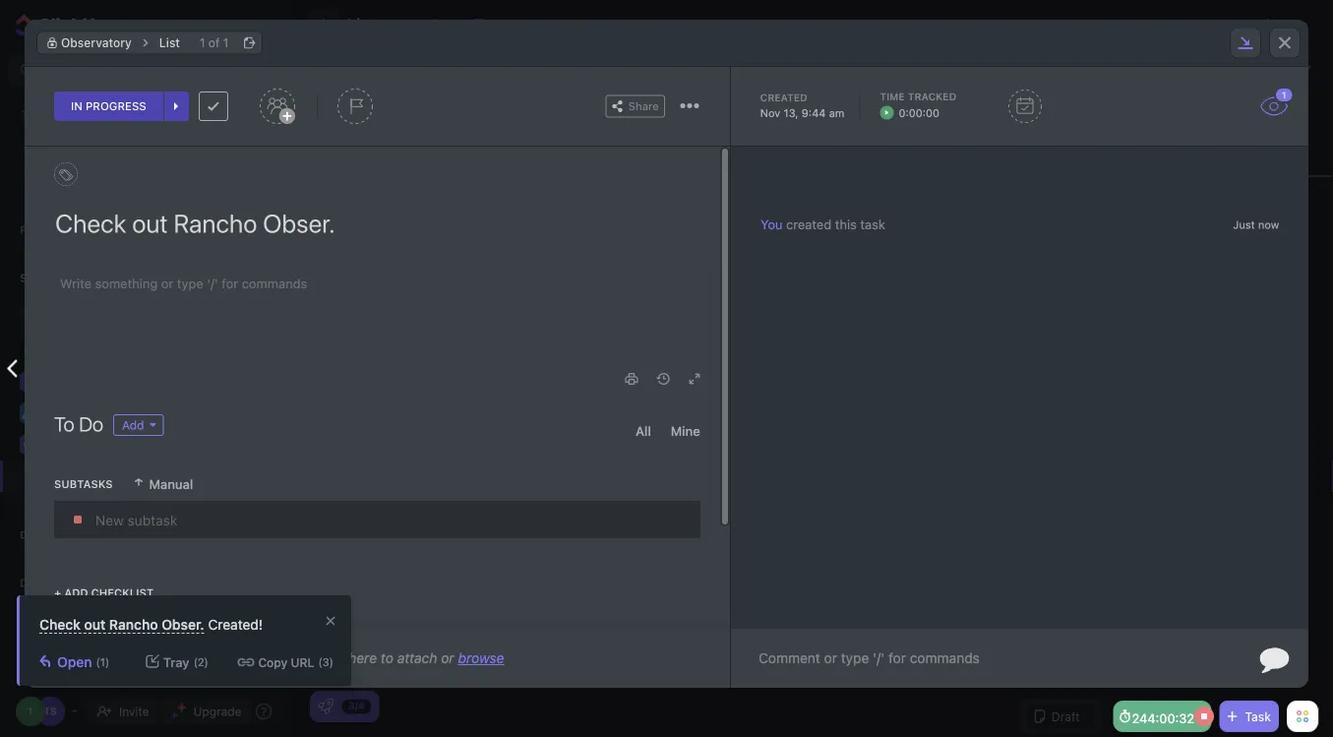 Task type: describe. For each thing, give the bounding box(es) containing it.
me button
[[1090, 55, 1136, 79]]

+ add checklist
[[54, 587, 154, 599]]

list inside the sidebar navigation
[[50, 469, 70, 483]]

favorites
[[20, 223, 84, 236]]

0:00:00 button
[[880, 104, 969, 121]]

check for check out rancho obser. created!
[[39, 617, 81, 633]]

created
[[786, 217, 832, 232]]

tray
[[163, 655, 190, 670]]

Task na﻿me or type '/' for commands field
[[609, 376, 797, 393]]

9:44
[[802, 106, 826, 119]]

Search tasks... text field
[[330, 53, 493, 81]]

0 vertical spatial share button
[[1251, 9, 1316, 40]]

just
[[1233, 219, 1255, 231]]

attach
[[397, 650, 437, 666]]

do
[[79, 412, 103, 436]]

task history region
[[731, 147, 1309, 629]]

board
[[494, 16, 532, 32]]

in progress button
[[54, 92, 163, 121]]

(1)
[[96, 656, 110, 669]]

just now
[[1233, 219, 1280, 231]]

copy
[[258, 656, 288, 669]]

assignees
[[1162, 60, 1219, 74]]

in progress inside "dropdown button"
[[71, 100, 146, 113]]

notifications link
[[0, 127, 294, 158]]

home link
[[0, 95, 294, 127]]

you created this task
[[761, 217, 885, 232]]

list button
[[340, 3, 375, 46]]

upgrade
[[193, 705, 242, 718]]

start from scratch link
[[350, 115, 459, 130]]

set priority element
[[337, 89, 373, 124]]

to
[[54, 412, 74, 436]]

(2)
[[194, 656, 209, 669]]

observatory for observatory link in task locations element
[[61, 36, 132, 50]]

dashboards
[[20, 529, 101, 541]]

1 vertical spatial in
[[609, 192, 622, 207]]

created
[[761, 92, 808, 103]]

drop files here to attach or browse
[[284, 650, 504, 666]]

team space
[[49, 406, 122, 420]]

1 horizontal spatial 1
[[223, 36, 229, 50]]

tracked
[[908, 91, 957, 102]]

or
[[441, 650, 454, 666]]

add inside dropdown button
[[122, 418, 144, 432]]

start
[[350, 115, 380, 129]]

favorites button
[[0, 206, 294, 253]]

add button
[[113, 414, 164, 436]]

1 of 1
[[200, 36, 229, 50]]

New subtask text field
[[95, 502, 700, 537]]

search tasks...
[[330, 60, 412, 74]]

task
[[1245, 710, 1272, 723]]

share for share button to the top
[[1276, 18, 1308, 32]]

task settings image
[[687, 103, 692, 108]]

space
[[85, 406, 122, 420]]

1 horizontal spatial in progress
[[609, 192, 695, 207]]

subtasks
[[54, 478, 113, 491]]

this
[[835, 217, 857, 232]]

rancho for check out rancho obser.
[[673, 285, 718, 300]]

0:00:00
[[899, 106, 940, 119]]

list link up the search tasks... text field
[[425, 0, 456, 49]]

out for check out rancho obser. created!
[[84, 617, 106, 633]]

show
[[49, 167, 82, 182]]

onboarding checklist button image
[[318, 699, 334, 715]]

minimize task image
[[1238, 36, 1254, 49]]

onboarding checklist button element
[[318, 699, 334, 715]]

share button inside task details element
[[606, 95, 665, 118]]

now
[[1258, 219, 1280, 231]]

list inside task locations element
[[159, 36, 180, 50]]

sidebar navigation
[[0, 0, 294, 737]]

automations button
[[1120, 10, 1212, 39]]

url
[[291, 656, 314, 669]]

all
[[636, 424, 651, 438]]

start from scratch
[[350, 115, 459, 129]]

created!
[[208, 617, 263, 633]]

do
[[362, 192, 381, 207]]

rancho for check out rancho obser. created!
[[109, 617, 158, 633]]

time tracked
[[880, 91, 957, 102]]

drop
[[284, 650, 315, 666]]

open (1)
[[57, 654, 110, 670]]

progress inside "dropdown button"
[[86, 100, 146, 113]]

⌘k
[[252, 63, 270, 77]]

task
[[860, 217, 885, 232]]

to inside dialog
[[381, 650, 394, 666]]

scratch
[[414, 115, 459, 129]]

mine
[[671, 424, 701, 438]]

task details element
[[25, 67, 1309, 147]]

me
[[1111, 60, 1128, 74]]

check out rancho obser.
[[609, 285, 761, 300]]

1 for 1 of 1
[[200, 36, 205, 50]]

+
[[54, 587, 61, 599]]

to do
[[341, 192, 381, 207]]



Task type: vqa. For each thing, say whether or not it's contained in the screenshot.
first QDQ9Q icon from the bottom
no



Task type: locate. For each thing, give the bounding box(es) containing it.
of
[[208, 36, 220, 50]]

3/4
[[348, 700, 365, 712]]

rancho down checklist
[[109, 617, 158, 633]]

all link
[[636, 414, 651, 448]]

search inside the sidebar navigation
[[38, 63, 77, 77]]

0 horizontal spatial in progress
[[71, 100, 146, 113]]

here
[[349, 650, 377, 666]]

1 vertical spatial rancho
[[109, 617, 158, 633]]

0 vertical spatial to
[[341, 192, 358, 207]]

0 vertical spatial in
[[71, 100, 83, 113]]

list
[[347, 15, 375, 34], [425, 16, 448, 32], [159, 36, 180, 50], [50, 469, 70, 483]]

team
[[49, 406, 81, 420]]

check out rancho obser. created!
[[39, 617, 263, 633]]

1 horizontal spatial check
[[609, 285, 647, 300]]

in progress up notifications
[[71, 100, 146, 113]]

out for check out rancho obser.
[[650, 285, 670, 300]]

browse link
[[458, 650, 504, 666]]

search up 'home' in the top left of the page
[[38, 63, 77, 77]]

0 vertical spatial in progress
[[71, 100, 146, 113]]

observatory link up the manual dropdown button
[[49, 429, 276, 461]]

obser. for check out rancho obser. created!
[[162, 617, 204, 633]]

0 horizontal spatial progress
[[86, 100, 146, 113]]

1 vertical spatial obser.
[[162, 617, 204, 633]]

out
[[650, 285, 670, 300], [84, 617, 106, 633]]

progress
[[86, 100, 146, 113], [626, 192, 695, 207]]

0 horizontal spatial share button
[[606, 95, 665, 118]]

1 horizontal spatial search
[[330, 60, 368, 74]]

1 horizontal spatial obser.
[[722, 285, 761, 300]]

observatory link
[[51, 31, 142, 55], [49, 429, 276, 461]]

am
[[829, 106, 845, 119]]

1 inside dropdown button
[[1282, 90, 1287, 100]]

1 vertical spatial in progress
[[609, 192, 695, 207]]

list left of
[[159, 36, 180, 50]]

2 horizontal spatial 1
[[1282, 90, 1287, 100]]

0 vertical spatial obser.
[[722, 285, 761, 300]]

user group image
[[22, 407, 37, 419]]

list link inside task locations element
[[149, 31, 190, 55]]

1 vertical spatial add
[[64, 587, 88, 599]]

to do dialog
[[25, 19, 1309, 688]]

check
[[609, 285, 647, 300], [39, 617, 81, 633]]

you
[[761, 217, 783, 232]]

0 horizontal spatial check
[[39, 617, 81, 633]]

1 vertical spatial out
[[84, 617, 106, 633]]

notifications
[[49, 135, 125, 150]]

0 horizontal spatial rancho
[[109, 617, 158, 633]]

0 horizontal spatial search
[[38, 63, 77, 77]]

browse
[[458, 650, 504, 666]]

Edit task name text field
[[55, 207, 701, 240]]

1 vertical spatial observatory
[[49, 437, 125, 452]]

rancho
[[673, 285, 718, 300], [109, 617, 158, 633]]

0 vertical spatial add
[[122, 418, 144, 432]]

tray (2)
[[163, 655, 209, 670]]

progress down task details element
[[626, 192, 695, 207]]

search up set priority element
[[330, 60, 368, 74]]

observatory for observatory link within the sidebar navigation
[[49, 437, 125, 452]]

1 horizontal spatial add
[[122, 418, 144, 432]]

add right space
[[122, 418, 144, 432]]

observatory inside task locations element
[[61, 36, 132, 50]]

observatory
[[61, 36, 132, 50], [49, 437, 125, 452]]

2
[[398, 193, 404, 206]]

list link down the "add" dropdown button
[[0, 461, 254, 492]]

1 vertical spatial observatory link
[[49, 429, 276, 461]]

rancho up task na﻿me or type '/' for commands 'field'
[[673, 285, 718, 300]]

1 vertical spatial share button
[[606, 95, 665, 118]]

1 horizontal spatial out
[[650, 285, 670, 300]]

assignees button
[[1136, 55, 1227, 79]]

more
[[85, 167, 116, 182]]

nov
[[761, 106, 781, 119]]

0 vertical spatial progress
[[86, 100, 146, 113]]

1 vertical spatial progress
[[626, 192, 695, 207]]

tasks...
[[372, 60, 412, 74]]

share for share button within the task details element
[[629, 100, 659, 113]]

team space link
[[49, 398, 276, 429]]

task body element
[[25, 147, 730, 629]]

in
[[71, 100, 83, 113], [609, 192, 622, 207]]

1
[[200, 36, 205, 50], [223, 36, 229, 50], [1282, 90, 1287, 100]]

search for search tasks...
[[330, 60, 368, 74]]

show more
[[49, 167, 116, 182]]

1 horizontal spatial share
[[1276, 18, 1308, 32]]

docs
[[20, 577, 53, 590]]

(3)
[[318, 656, 334, 669]]

0 horizontal spatial in
[[71, 100, 83, 113]]

list link
[[425, 0, 456, 49], [149, 31, 190, 55], [0, 461, 254, 492]]

obser. for check out rancho obser.
[[722, 285, 761, 300]]

list inside button
[[347, 15, 375, 34]]

to
[[341, 192, 358, 207], [381, 650, 394, 666]]

upgrade link
[[163, 698, 249, 725]]

1 vertical spatial check
[[39, 617, 81, 633]]

share button
[[1251, 9, 1316, 40], [606, 95, 665, 118]]

observatory link inside task locations element
[[51, 31, 142, 55]]

0 vertical spatial share
[[1276, 18, 1308, 32]]

obser.
[[722, 285, 761, 300], [162, 617, 204, 633]]

manual button
[[132, 468, 193, 501]]

1 for 1
[[1282, 90, 1287, 100]]

search for search
[[38, 63, 77, 77]]

to do
[[54, 412, 103, 436]]

add right +
[[64, 587, 88, 599]]

0 horizontal spatial 1
[[200, 36, 205, 50]]

0 horizontal spatial obser.
[[162, 617, 204, 633]]

observatory link up in progress "dropdown button"
[[51, 31, 142, 55]]

observatory link inside the sidebar navigation
[[49, 429, 276, 461]]

invite
[[119, 705, 149, 718]]

copy url (3)
[[258, 656, 334, 669]]

open
[[57, 654, 92, 670]]

globe image
[[24, 438, 35, 450]]

list down to in the left of the page
[[50, 469, 70, 483]]

checklist
[[91, 587, 154, 599]]

set priority image
[[337, 89, 373, 124]]

to left 'do'
[[341, 192, 358, 207]]

list up search tasks...
[[347, 15, 375, 34]]

created nov 13, 9:44 am
[[761, 92, 845, 119]]

home
[[49, 104, 84, 119]]

board link
[[494, 0, 540, 49]]

1 vertical spatial share
[[629, 100, 659, 113]]

0 vertical spatial observatory
[[61, 36, 132, 50]]

0 vertical spatial rancho
[[673, 285, 718, 300]]

13,
[[784, 106, 799, 119]]

share button left task settings icon at the right
[[606, 95, 665, 118]]

check for check out rancho obser.
[[609, 285, 647, 300]]

observatory down do
[[49, 437, 125, 452]]

0 horizontal spatial out
[[84, 617, 106, 633]]

list up the search tasks... text field
[[425, 16, 448, 32]]

0 vertical spatial out
[[650, 285, 670, 300]]

1 horizontal spatial progress
[[626, 192, 695, 207]]

task locations element
[[25, 19, 1309, 67]]

1 button
[[1260, 87, 1295, 116]]

progress up notifications
[[86, 100, 146, 113]]

1 horizontal spatial to
[[381, 650, 394, 666]]

share up 1 dropdown button
[[1276, 18, 1308, 32]]

0 horizontal spatial add
[[64, 587, 88, 599]]

244:00:32
[[1132, 711, 1195, 725]]

mine link
[[671, 414, 701, 448]]

0 vertical spatial observatory link
[[51, 31, 142, 55]]

list link left of
[[149, 31, 190, 55]]

automations
[[1130, 18, 1202, 31]]

0 vertical spatial check
[[609, 285, 647, 300]]

1 horizontal spatial rancho
[[673, 285, 718, 300]]

share inside task details element
[[629, 100, 659, 113]]

0 horizontal spatial to
[[341, 192, 358, 207]]

add
[[122, 418, 144, 432], [64, 587, 88, 599]]

share left task settings icon at the right
[[629, 100, 659, 113]]

from
[[383, 115, 411, 129]]

in inside "dropdown button"
[[71, 100, 83, 113]]

0 horizontal spatial share
[[629, 100, 659, 113]]

manual
[[149, 477, 193, 492]]

obser. down the "you"
[[722, 285, 761, 300]]

1 vertical spatial to
[[381, 650, 394, 666]]

observatory up in progress "dropdown button"
[[61, 36, 132, 50]]

in progress down task details element
[[609, 192, 695, 207]]

1 horizontal spatial in
[[609, 192, 622, 207]]

files
[[319, 650, 345, 666]]

obser. up tray (2)
[[162, 617, 204, 633]]

time
[[880, 91, 905, 102]]

1 horizontal spatial share button
[[1251, 9, 1316, 40]]

observatory inside the sidebar navigation
[[49, 437, 125, 452]]

share button up 1 dropdown button
[[1251, 9, 1316, 40]]

to right here
[[381, 650, 394, 666]]



